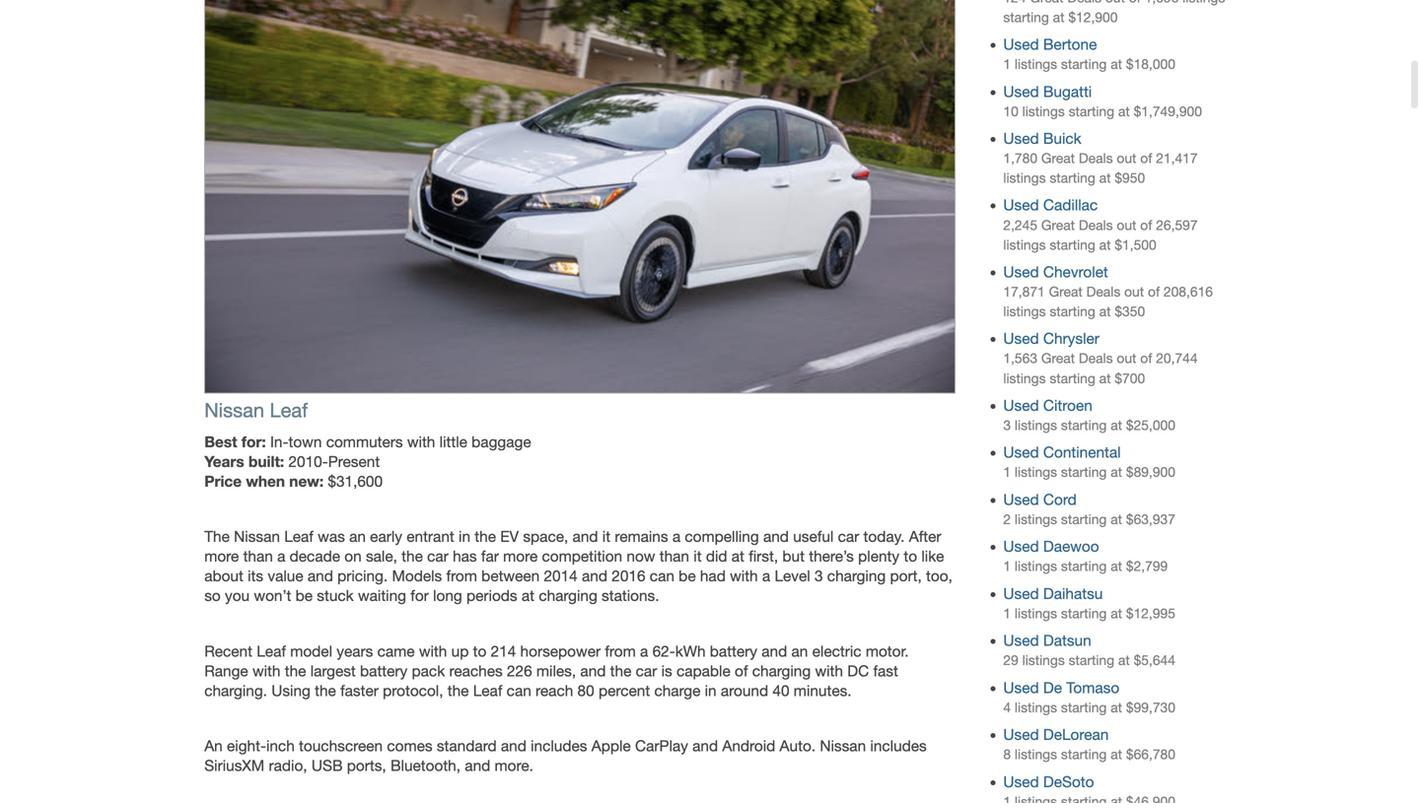 Task type: vqa. For each thing, say whether or not it's contained in the screenshot.
Now at bottom
yes



Task type: describe. For each thing, give the bounding box(es) containing it.
1 for used daewoo
[[1003, 559, 1011, 575]]

siriusxm
[[204, 758, 265, 775]]

can inside the nissan leaf was an early entrant in the ev space, and it remains a compelling and useful car today. after more than a decade on sale, the car has far more competition now than it did at first, but there's plenty to like about its value and pricing. models from between 2014 and 2016 can be had with a level 3 charging port, too, so you won't be stuck waiting for long periods at charging stations.
[[650, 568, 674, 585]]

2016
[[612, 568, 645, 585]]

charging.
[[204, 682, 267, 700]]

used cord link
[[1003, 491, 1077, 509]]

so
[[204, 587, 221, 605]]

stuck
[[317, 587, 354, 605]]

and up more.
[[501, 738, 526, 756]]

an
[[204, 738, 223, 756]]

the up 'models'
[[402, 548, 423, 566]]

bertone
[[1043, 36, 1097, 53]]

and right carplay
[[692, 738, 718, 756]]

listings inside used de tomaso 4 listings starting at $99,730
[[1015, 700, 1057, 716]]

listings inside the 2,245 great deals out of 26,597 listings starting at
[[1003, 237, 1046, 253]]

$1,500
[[1115, 237, 1156, 253]]

to inside 'recent leaf model years came with up to 214 horsepower from a 62-kwh battery and an electric motor. range with the largest battery pack reaches 226 miles, and the car is capable of charging with dc fast charging. using the faster protocol, the leaf can reach 80 percent charge in around 40 minutes.'
[[473, 643, 486, 661]]

compelling
[[685, 528, 759, 546]]

sale,
[[366, 548, 397, 566]]

eight-
[[227, 738, 266, 756]]

periods
[[466, 587, 517, 605]]

17,871 great deals out of 208,616 listings starting at
[[1003, 284, 1213, 320]]

used for used de tomaso 4 listings starting at $99,730
[[1003, 679, 1039, 697]]

used daewoo link
[[1003, 538, 1099, 556]]

used daihatsu 1 listings starting at $12,995
[[1003, 585, 1175, 622]]

at inside used bertone 1 listings starting at $18,000
[[1111, 56, 1122, 72]]

and down standard
[[465, 758, 490, 775]]

in inside 'recent leaf model years came with up to 214 horsepower from a 62-kwh battery and an electric motor. range with the largest battery pack reaches 226 miles, and the car is capable of charging with dc fast charging. using the faster protocol, the leaf can reach 80 percent charge in around 40 minutes.'
[[705, 682, 717, 700]]

and up 80
[[580, 663, 606, 680]]

decade
[[290, 548, 340, 566]]

recent
[[204, 643, 252, 661]]

0 horizontal spatial be
[[295, 587, 313, 605]]

starting inside used bertone 1 listings starting at $18,000
[[1061, 56, 1107, 72]]

4
[[1003, 700, 1011, 716]]

had
[[700, 568, 726, 585]]

of inside the 124 great deals out of 1,696 listings starting at
[[1129, 0, 1141, 5]]

with up pack
[[419, 643, 447, 661]]

124 great deals out of 1,696 listings starting at
[[1003, 0, 1225, 25]]

a inside 'recent leaf model years came with up to 214 horsepower from a 62-kwh battery and an electric motor. range with the largest battery pack reaches 226 miles, and the car is capable of charging with dc fast charging. using the faster protocol, the leaf can reach 80 percent charge in around 40 minutes.'
[[640, 643, 648, 661]]

1 vertical spatial charging
[[539, 587, 597, 605]]

and up competition
[[573, 528, 598, 546]]

starting inside "1,780 great deals out of 21,417 listings starting at"
[[1050, 170, 1095, 186]]

years
[[337, 643, 373, 661]]

used for used delorean 8 listings starting at $66,780
[[1003, 726, 1039, 744]]

won't
[[254, 587, 291, 605]]

1 more from the left
[[204, 548, 239, 566]]

8
[[1003, 747, 1011, 763]]

used for used cord 2 listings starting at $63,937
[[1003, 491, 1039, 509]]

bugatti
[[1043, 83, 1092, 100]]

delorean
[[1043, 726, 1109, 744]]

far
[[481, 548, 499, 566]]

used for used chevrolet
[[1003, 263, 1039, 281]]

bluetooth,
[[391, 758, 461, 775]]

1 vertical spatial it
[[694, 548, 702, 566]]

standard
[[437, 738, 497, 756]]

at inside used de tomaso 4 listings starting at $99,730
[[1111, 700, 1122, 716]]

deals inside the 124 great deals out of 1,696 listings starting at
[[1067, 0, 1102, 5]]

price
[[204, 472, 242, 491]]

a down first,
[[762, 568, 770, 585]]

at right did
[[732, 548, 744, 566]]

at inside "1,780 great deals out of 21,417 listings starting at"
[[1099, 170, 1111, 186]]

26,597
[[1156, 217, 1198, 233]]

used bertone 1 listings starting at $18,000
[[1003, 36, 1175, 72]]

listings inside the 124 great deals out of 1,696 listings starting at
[[1183, 0, 1225, 5]]

great for buick
[[1041, 150, 1075, 166]]

used bugatti link
[[1003, 83, 1092, 100]]

at inside 1,563 great deals out of 20,744 listings starting at
[[1099, 371, 1111, 386]]

used buick link
[[1003, 130, 1081, 147]]

62-
[[652, 643, 675, 661]]

used for used daewoo 1 listings starting at $2,799
[[1003, 538, 1039, 556]]

used for used datsun 29 listings starting at $5,644
[[1003, 632, 1039, 650]]

used for used chrysler
[[1003, 330, 1039, 348]]

first,
[[749, 548, 778, 566]]

tomaso
[[1066, 679, 1119, 697]]

starting inside used datsun 29 listings starting at $5,644
[[1069, 653, 1114, 669]]

car inside 'recent leaf model years came with up to 214 horsepower from a 62-kwh battery and an electric motor. range with the largest battery pack reaches 226 miles, and the car is capable of charging with dc fast charging. using the faster protocol, the leaf can reach 80 percent charge in around 40 minutes.'
[[636, 663, 657, 680]]

at inside used daihatsu 1 listings starting at $12,995
[[1111, 606, 1122, 622]]

0 vertical spatial be
[[679, 568, 696, 585]]

listings inside "1,780 great deals out of 21,417 listings starting at"
[[1003, 170, 1046, 186]]

the down largest
[[315, 682, 336, 700]]

of for used cadillac
[[1140, 217, 1152, 233]]

has
[[453, 548, 477, 566]]

1 includes from the left
[[531, 738, 587, 756]]

starting inside used de tomaso 4 listings starting at $99,730
[[1061, 700, 1107, 716]]

starting inside used daewoo 1 listings starting at $2,799
[[1061, 559, 1107, 575]]

daihatsu
[[1043, 585, 1103, 603]]

and down competition
[[582, 568, 607, 585]]

2014
[[544, 568, 578, 585]]

in inside the nissan leaf was an early entrant in the ev space, and it remains a compelling and useful car today. after more than a decade on sale, the car has far more competition now than it did at first, but there's plenty to like about its value and pricing. models from between 2014 and 2016 can be had with a level 3 charging port, too, so you won't be stuck waiting for long periods at charging stations.
[[459, 528, 470, 546]]

used delorean link
[[1003, 726, 1109, 744]]

the down reaches
[[447, 682, 469, 700]]

listings inside used bertone 1 listings starting at $18,000
[[1015, 56, 1057, 72]]

starting inside used continental 1 listings starting at $89,900
[[1061, 465, 1107, 480]]

continental
[[1043, 444, 1121, 462]]

starting inside 17,871 great deals out of 208,616 listings starting at
[[1050, 304, 1095, 320]]

at inside used bugatti 10 listings starting at $1,749,900
[[1118, 103, 1130, 119]]

2 horizontal spatial charging
[[827, 568, 886, 585]]

its
[[248, 568, 263, 585]]

desoto
[[1043, 773, 1094, 791]]

about
[[204, 568, 243, 585]]

and up first,
[[763, 528, 789, 546]]

the up using
[[285, 663, 306, 680]]

the nissan leaf was an early entrant in the ev space, and it remains a compelling and useful car today. after more than a decade on sale, the car has far more competition now than it did at first, but there's plenty to like about its value and pricing. models from between 2014 and 2016 can be had with a level 3 charging port, too, so you won't be stuck waiting for long periods at charging stations.
[[204, 528, 952, 605]]

there's
[[809, 548, 854, 566]]

space,
[[523, 528, 568, 546]]

listings inside used daihatsu 1 listings starting at $12,995
[[1015, 606, 1057, 622]]

a up value
[[277, 548, 285, 566]]

little
[[439, 433, 467, 451]]

starting inside used delorean 8 listings starting at $66,780
[[1061, 747, 1107, 763]]

$31,600
[[328, 473, 383, 491]]

at inside the 124 great deals out of 1,696 listings starting at
[[1053, 9, 1065, 25]]

0 horizontal spatial battery
[[360, 663, 408, 680]]

used cord 2 listings starting at $63,937
[[1003, 491, 1175, 528]]

used datsun 29 listings starting at $5,644
[[1003, 632, 1175, 669]]

$12,900
[[1068, 9, 1118, 25]]

0 horizontal spatial it
[[602, 528, 611, 546]]

auto.
[[780, 738, 816, 756]]

used for used bertone 1 listings starting at $18,000
[[1003, 36, 1039, 53]]

chrysler
[[1043, 330, 1099, 348]]

the up percent
[[610, 663, 631, 680]]

listings inside used delorean 8 listings starting at $66,780
[[1015, 747, 1057, 763]]

great for cadillac
[[1041, 217, 1075, 233]]

at inside used cord 2 listings starting at $63,937
[[1111, 512, 1122, 528]]

charge
[[654, 682, 701, 700]]

starting inside the 2,245 great deals out of 26,597 listings starting at
[[1050, 237, 1095, 253]]

from inside the nissan leaf was an early entrant in the ev space, and it remains a compelling and useful car today. after more than a decade on sale, the car has far more competition now than it did at first, but there's plenty to like about its value and pricing. models from between 2014 and 2016 can be had with a level 3 charging port, too, so you won't be stuck waiting for long periods at charging stations.
[[446, 568, 477, 585]]

listings inside 1,563 great deals out of 20,744 listings starting at
[[1003, 371, 1046, 386]]

can inside 'recent leaf model years came with up to 214 horsepower from a 62-kwh battery and an electric motor. range with the largest battery pack reaches 226 miles, and the car is capable of charging with dc fast charging. using the faster protocol, the leaf can reach 80 percent charge in around 40 minutes.'
[[507, 682, 531, 700]]

pack
[[412, 663, 445, 680]]

an eight-inch touchscreen comes standard and includes apple carplay and android auto. nissan includes siriusxm radio, usb ports, bluetooth, and more.
[[204, 738, 927, 775]]

now
[[627, 548, 655, 566]]

comes
[[387, 738, 432, 756]]

124
[[1003, 0, 1026, 5]]

out for chevrolet
[[1124, 284, 1144, 300]]

level
[[775, 568, 810, 585]]

with up minutes.
[[815, 663, 843, 680]]

dc
[[847, 663, 869, 680]]

protocol,
[[383, 682, 443, 700]]

used daewoo 1 listings starting at $2,799
[[1003, 538, 1168, 575]]

a right remains
[[672, 528, 681, 546]]

recent leaf model years came with up to 214 horsepower from a 62-kwh battery and an electric motor. range with the largest battery pack reaches 226 miles, and the car is capable of charging with dc fast charging. using the faster protocol, the leaf can reach 80 percent charge in around 40 minutes.
[[204, 643, 909, 700]]

charging inside 'recent leaf model years came with up to 214 horsepower from a 62-kwh battery and an electric motor. range with the largest battery pack reaches 226 miles, and the car is capable of charging with dc fast charging. using the faster protocol, the leaf can reach 80 percent charge in around 40 minutes.'
[[752, 663, 811, 680]]

model
[[290, 643, 332, 661]]

$5,644
[[1134, 653, 1175, 669]]

used de tomaso link
[[1003, 679, 1119, 697]]

out for buick
[[1117, 150, 1136, 166]]

at inside used datsun 29 listings starting at $5,644
[[1118, 653, 1130, 669]]

used bugatti 10 listings starting at $1,749,900
[[1003, 83, 1202, 119]]

used for used continental 1 listings starting at $89,900
[[1003, 444, 1039, 462]]

used cadillac link
[[1003, 196, 1098, 214]]

cord
[[1043, 491, 1077, 509]]

up
[[451, 643, 469, 661]]

1 for used daihatsu
[[1003, 606, 1011, 622]]

waiting
[[358, 587, 406, 605]]



Task type: locate. For each thing, give the bounding box(es) containing it.
at left $63,937
[[1111, 512, 1122, 528]]

leaf left model
[[257, 643, 286, 661]]

starting up 'chevrolet'
[[1050, 237, 1095, 253]]

listings inside used datsun 29 listings starting at $5,644
[[1022, 653, 1065, 669]]

car down entrant
[[427, 548, 449, 566]]

at down tomaso at the bottom
[[1111, 700, 1122, 716]]

today.
[[863, 528, 905, 546]]

2 vertical spatial charging
[[752, 663, 811, 680]]

starting down 124 in the top of the page
[[1003, 9, 1049, 25]]

to up port,
[[904, 548, 917, 566]]

11 used from the top
[[1003, 585, 1039, 603]]

$89,900
[[1126, 465, 1175, 480]]

listings down 17,871
[[1003, 304, 1046, 320]]

deals down 'cadillac'
[[1079, 217, 1113, 233]]

$66,780
[[1126, 747, 1175, 763]]

3 used from the top
[[1003, 130, 1039, 147]]

at inside the 2,245 great deals out of 26,597 listings starting at
[[1099, 237, 1111, 253]]

13 used from the top
[[1003, 679, 1039, 697]]

a left 62-
[[640, 643, 648, 661]]

of inside 1,563 great deals out of 20,744 listings starting at
[[1140, 351, 1152, 367]]

listings inside used cord 2 listings starting at $63,937
[[1015, 512, 1057, 528]]

percent
[[599, 682, 650, 700]]

used citroen link
[[1003, 397, 1092, 415]]

used for used cadillac
[[1003, 196, 1039, 214]]

of up around
[[735, 663, 748, 680]]

used chrysler
[[1003, 330, 1099, 348]]

2 than from the left
[[659, 548, 689, 566]]

0 vertical spatial can
[[650, 568, 674, 585]]

deals for used buick
[[1079, 150, 1113, 166]]

on
[[344, 548, 362, 566]]

great down buick
[[1041, 150, 1075, 166]]

great inside 17,871 great deals out of 208,616 listings starting at
[[1049, 284, 1083, 300]]

1 vertical spatial an
[[791, 643, 808, 661]]

de
[[1043, 679, 1062, 697]]

charging up 40
[[752, 663, 811, 680]]

7 used from the top
[[1003, 397, 1039, 415]]

2 vertical spatial car
[[636, 663, 657, 680]]

1 vertical spatial battery
[[360, 663, 408, 680]]

leaf up the in-
[[270, 399, 308, 422]]

from inside 'recent leaf model years came with up to 214 horsepower from a 62-kwh battery and an electric motor. range with the largest battery pack reaches 226 miles, and the car is capable of charging with dc fast charging. using the faster protocol, the leaf can reach 80 percent charge in around 40 minutes.'
[[605, 643, 636, 661]]

starting inside 1,563 great deals out of 20,744 listings starting at
[[1050, 371, 1095, 386]]

used de tomaso 4 listings starting at $99,730
[[1003, 679, 1175, 716]]

1 for used continental
[[1003, 465, 1011, 480]]

out inside 1,563 great deals out of 20,744 listings starting at
[[1117, 351, 1136, 367]]

0 vertical spatial an
[[349, 528, 366, 546]]

great down used chevrolet link
[[1049, 284, 1083, 300]]

ports,
[[347, 758, 386, 775]]

deals inside "1,780 great deals out of 21,417 listings starting at"
[[1079, 150, 1113, 166]]

like
[[921, 548, 944, 566]]

used left daihatsu
[[1003, 585, 1039, 603]]

out inside "1,780 great deals out of 21,417 listings starting at"
[[1117, 150, 1136, 166]]

used inside used daihatsu 1 listings starting at $12,995
[[1003, 585, 1039, 603]]

chevrolet
[[1043, 263, 1108, 281]]

used inside used bertone 1 listings starting at $18,000
[[1003, 36, 1039, 53]]

citroen
[[1043, 397, 1092, 415]]

2 horizontal spatial car
[[838, 528, 859, 546]]

be
[[679, 568, 696, 585], [295, 587, 313, 605]]

1 horizontal spatial battery
[[710, 643, 757, 661]]

3 inside the nissan leaf was an early entrant in the ev space, and it remains a compelling and useful car today. after more than a decade on sale, the car has far more competition now than it did at first, but there's plenty to like about its value and pricing. models from between 2014 and 2016 can be had with a level 3 charging port, too, so you won't be stuck waiting for long periods at charging stations.
[[815, 568, 823, 585]]

0 horizontal spatial from
[[446, 568, 477, 585]]

an left electric
[[791, 643, 808, 661]]

1 horizontal spatial car
[[636, 663, 657, 680]]

best
[[204, 433, 237, 451]]

at left $12,995
[[1111, 606, 1122, 622]]

nissan inside the nissan leaf was an early entrant in the ev space, and it remains a compelling and useful car today. after more than a decade on sale, the car has far more competition now than it did at first, but there's plenty to like about its value and pricing. models from between 2014 and 2016 can be had with a level 3 charging port, too, so you won't be stuck waiting for long periods at charging stations.
[[234, 528, 280, 546]]

years
[[204, 453, 244, 471]]

6 used from the top
[[1003, 330, 1039, 348]]

great for chrysler
[[1041, 351, 1075, 367]]

an
[[349, 528, 366, 546], [791, 643, 808, 661]]

starting down citroen
[[1061, 418, 1107, 433]]

listings inside used daewoo 1 listings starting at $2,799
[[1015, 559, 1057, 575]]

1 vertical spatial from
[[605, 643, 636, 661]]

horsepower
[[520, 643, 601, 661]]

the up the "far"
[[475, 528, 496, 546]]

used up 8
[[1003, 726, 1039, 744]]

with up using
[[252, 663, 281, 680]]

out inside the 124 great deals out of 1,696 listings starting at
[[1105, 0, 1125, 5]]

starting down continental
[[1061, 465, 1107, 480]]

starting inside used citroen 3 listings starting at $25,000
[[1061, 418, 1107, 433]]

1 used from the top
[[1003, 36, 1039, 53]]

new:
[[289, 472, 324, 491]]

1 horizontal spatial an
[[791, 643, 808, 661]]

great inside 1,563 great deals out of 20,744 listings starting at
[[1041, 351, 1075, 367]]

and up 40
[[762, 643, 787, 661]]

leaf up decade
[[284, 528, 313, 546]]

at
[[1053, 9, 1065, 25], [1111, 56, 1122, 72], [1118, 103, 1130, 119], [1099, 170, 1111, 186], [1099, 237, 1111, 253], [1099, 304, 1111, 320], [1099, 371, 1111, 386], [1111, 418, 1122, 433], [1111, 465, 1122, 480], [1111, 512, 1122, 528], [732, 548, 744, 566], [1111, 559, 1122, 575], [522, 587, 535, 605], [1111, 606, 1122, 622], [1118, 653, 1130, 669], [1111, 700, 1122, 716], [1111, 747, 1122, 763]]

2 more from the left
[[503, 548, 538, 566]]

at inside used citroen 3 listings starting at $25,000
[[1111, 418, 1122, 433]]

$1,749,900
[[1134, 103, 1202, 119]]

used up 2,245
[[1003, 196, 1039, 214]]

of up $950
[[1140, 150, 1152, 166]]

it left did
[[694, 548, 702, 566]]

at left $25,000 at bottom
[[1111, 418, 1122, 433]]

3 down there's
[[815, 568, 823, 585]]

but
[[782, 548, 805, 566]]

android
[[722, 738, 775, 756]]

1 inside used daihatsu 1 listings starting at $12,995
[[1003, 606, 1011, 622]]

starting down daewoo
[[1061, 559, 1107, 575]]

0 vertical spatial in
[[459, 528, 470, 546]]

came
[[377, 643, 415, 661]]

entrant
[[407, 528, 454, 546]]

great inside the 2,245 great deals out of 26,597 listings starting at
[[1041, 217, 1075, 233]]

an up on
[[349, 528, 366, 546]]

can down the now
[[650, 568, 674, 585]]

1 horizontal spatial it
[[694, 548, 702, 566]]

1 for used bertone
[[1003, 56, 1011, 72]]

used up 4
[[1003, 679, 1039, 697]]

great for chevrolet
[[1049, 284, 1083, 300]]

at up used bertone "link"
[[1053, 9, 1065, 25]]

1 horizontal spatial than
[[659, 548, 689, 566]]

0 horizontal spatial 3
[[815, 568, 823, 585]]

includes down fast
[[870, 738, 927, 756]]

used left citroen
[[1003, 397, 1039, 415]]

out up $1,500
[[1117, 217, 1136, 233]]

starting inside used bugatti 10 listings starting at $1,749,900
[[1069, 103, 1114, 119]]

used down 124 in the top of the page
[[1003, 36, 1039, 53]]

listings down 1,780
[[1003, 170, 1046, 186]]

great down the used cadillac link
[[1041, 217, 1075, 233]]

of inside 17,871 great deals out of 208,616 listings starting at
[[1148, 284, 1160, 300]]

from down "has"
[[446, 568, 477, 585]]

0 horizontal spatial an
[[349, 528, 366, 546]]

3 down the used citroen link
[[1003, 418, 1011, 433]]

starting down tomaso at the bottom
[[1061, 700, 1107, 716]]

of inside the 2,245 great deals out of 26,597 listings starting at
[[1140, 217, 1152, 233]]

than right the now
[[659, 548, 689, 566]]

1 horizontal spatial from
[[605, 643, 636, 661]]

using
[[271, 682, 311, 700]]

at left $350
[[1099, 304, 1111, 320]]

from
[[446, 568, 477, 585], [605, 643, 636, 661]]

1 1 from the top
[[1003, 56, 1011, 72]]

1 horizontal spatial can
[[650, 568, 674, 585]]

used for used citroen 3 listings starting at $25,000
[[1003, 397, 1039, 415]]

used up 10
[[1003, 83, 1039, 100]]

0 horizontal spatial charging
[[539, 587, 597, 605]]

1 vertical spatial to
[[473, 643, 486, 661]]

out inside 17,871 great deals out of 208,616 listings starting at
[[1124, 284, 1144, 300]]

1,563 great deals out of 20,744 listings starting at
[[1003, 351, 1198, 386]]

used continental link
[[1003, 444, 1121, 462]]

listings right 1,696
[[1183, 0, 1225, 5]]

and down decade
[[308, 568, 333, 585]]

4 used from the top
[[1003, 196, 1039, 214]]

with inside best for: in-town commuters with little baggage years built: 2010-present price when new: $31,600
[[407, 433, 435, 451]]

0 vertical spatial car
[[838, 528, 859, 546]]

1 than from the left
[[243, 548, 273, 566]]

with inside the nissan leaf was an early entrant in the ev space, and it remains a compelling and useful car today. after more than a decade on sale, the car has far more competition now than it did at first, but there's plenty to like about its value and pricing. models from between 2014 and 2016 can be had with a level 3 charging port, too, so you won't be stuck waiting for long periods at charging stations.
[[730, 568, 758, 585]]

than
[[243, 548, 273, 566], [659, 548, 689, 566]]

2 includes from the left
[[870, 738, 927, 756]]

starting inside the 124 great deals out of 1,696 listings starting at
[[1003, 9, 1049, 25]]

40
[[773, 682, 789, 700]]

more up the between
[[503, 548, 538, 566]]

0 vertical spatial 3
[[1003, 418, 1011, 433]]

1 inside used bertone 1 listings starting at $18,000
[[1003, 56, 1011, 72]]

0 horizontal spatial in
[[459, 528, 470, 546]]

1 inside used continental 1 listings starting at $89,900
[[1003, 465, 1011, 480]]

deals for used cadillac
[[1079, 217, 1113, 233]]

1 up 10
[[1003, 56, 1011, 72]]

15 used from the top
[[1003, 773, 1039, 791]]

used chrysler link
[[1003, 330, 1099, 348]]

used up 29
[[1003, 632, 1039, 650]]

0 horizontal spatial to
[[473, 643, 486, 661]]

built:
[[248, 453, 284, 471]]

pricing.
[[337, 568, 388, 585]]

used inside used citroen 3 listings starting at $25,000
[[1003, 397, 1039, 415]]

0 horizontal spatial than
[[243, 548, 273, 566]]

at left $2,799
[[1111, 559, 1122, 575]]

leaf down reaches
[[473, 682, 502, 700]]

deals inside 1,563 great deals out of 20,744 listings starting at
[[1079, 351, 1113, 367]]

1 vertical spatial 3
[[815, 568, 823, 585]]

nissan inside an eight-inch touchscreen comes standard and includes apple carplay and android auto. nissan includes siriusxm radio, usb ports, bluetooth, and more.
[[820, 738, 866, 756]]

to inside the nissan leaf was an early entrant in the ev space, and it remains a compelling and useful car today. after more than a decade on sale, the car has far more competition now than it did at first, but there's plenty to like about its value and pricing. models from between 2014 and 2016 can be had with a level 3 charging port, too, so you won't be stuck waiting for long periods at charging stations.
[[904, 548, 917, 566]]

10 used from the top
[[1003, 538, 1039, 556]]

of for used buick
[[1140, 150, 1152, 166]]

at inside used daewoo 1 listings starting at $2,799
[[1111, 559, 1122, 575]]

with left "little"
[[407, 433, 435, 451]]

out inside the 2,245 great deals out of 26,597 listings starting at
[[1117, 217, 1136, 233]]

80
[[577, 682, 594, 700]]

$2,799
[[1126, 559, 1168, 575]]

out for cadillac
[[1117, 217, 1136, 233]]

from up percent
[[605, 643, 636, 661]]

1 vertical spatial nissan
[[234, 528, 280, 546]]

at inside 17,871 great deals out of 208,616 listings starting at
[[1099, 304, 1111, 320]]

4 1 from the top
[[1003, 606, 1011, 622]]

2 vertical spatial nissan
[[820, 738, 866, 756]]

used up '1,563'
[[1003, 330, 1039, 348]]

used
[[1003, 36, 1039, 53], [1003, 83, 1039, 100], [1003, 130, 1039, 147], [1003, 196, 1039, 214], [1003, 263, 1039, 281], [1003, 330, 1039, 348], [1003, 397, 1039, 415], [1003, 444, 1039, 462], [1003, 491, 1039, 509], [1003, 538, 1039, 556], [1003, 585, 1039, 603], [1003, 632, 1039, 650], [1003, 679, 1039, 697], [1003, 726, 1039, 744], [1003, 773, 1039, 791]]

largest
[[310, 663, 356, 680]]

car left is
[[636, 663, 657, 680]]

deals inside the 2,245 great deals out of 26,597 listings starting at
[[1079, 217, 1113, 233]]

faster
[[340, 682, 379, 700]]

0 horizontal spatial car
[[427, 548, 449, 566]]

used inside used continental 1 listings starting at $89,900
[[1003, 444, 1039, 462]]

of inside 'recent leaf model years came with up to 214 horsepower from a 62-kwh battery and an electric motor. range with the largest battery pack reaches 226 miles, and the car is capable of charging with dc fast charging. using the faster protocol, the leaf can reach 80 percent charge in around 40 minutes.'
[[735, 663, 748, 680]]

1 horizontal spatial includes
[[870, 738, 927, 756]]

deals for used chrysler
[[1079, 351, 1113, 367]]

226
[[507, 663, 532, 680]]

early
[[370, 528, 402, 546]]

present
[[328, 453, 380, 471]]

out up $700
[[1117, 351, 1136, 367]]

214
[[491, 643, 516, 661]]

charging down 2014
[[539, 587, 597, 605]]

nissan up its
[[234, 528, 280, 546]]

leaf inside the nissan leaf was an early entrant in the ev space, and it remains a compelling and useful car today. after more than a decade on sale, the car has far more competition now than it did at first, but there's plenty to like about its value and pricing. models from between 2014 and 2016 can be had with a level 3 charging port, too, so you won't be stuck waiting for long periods at charging stations.
[[284, 528, 313, 546]]

competition
[[542, 548, 622, 566]]

great inside "1,780 great deals out of 21,417 listings starting at"
[[1041, 150, 1075, 166]]

deals for used chevrolet
[[1086, 284, 1121, 300]]

0 horizontal spatial can
[[507, 682, 531, 700]]

listings inside used citroen 3 listings starting at $25,000
[[1015, 418, 1057, 433]]

it up competition
[[602, 528, 611, 546]]

reaches
[[449, 663, 503, 680]]

of up $700
[[1140, 351, 1152, 367]]

long
[[433, 587, 462, 605]]

at left $1,749,900
[[1118, 103, 1130, 119]]

21,417
[[1156, 150, 1198, 166]]

great inside the 124 great deals out of 1,696 listings starting at
[[1030, 0, 1064, 5]]

more.
[[495, 758, 533, 775]]

at inside used continental 1 listings starting at $89,900
[[1111, 465, 1122, 480]]

listings down '1,563'
[[1003, 371, 1046, 386]]

listings down "used datsun" link on the bottom of the page
[[1022, 653, 1065, 669]]

2,245 great deals out of 26,597 listings starting at
[[1003, 217, 1198, 253]]

of left the 208,616
[[1148, 284, 1160, 300]]

starting inside used daihatsu 1 listings starting at $12,995
[[1061, 606, 1107, 622]]

out for chrysler
[[1117, 351, 1136, 367]]

1 horizontal spatial 3
[[1003, 418, 1011, 433]]

1 inside used daewoo 1 listings starting at $2,799
[[1003, 559, 1011, 575]]

2 used from the top
[[1003, 83, 1039, 100]]

used desoto link
[[1003, 773, 1094, 791]]

listings up the used cord "link"
[[1015, 465, 1057, 480]]

1 horizontal spatial be
[[679, 568, 696, 585]]

includes up more.
[[531, 738, 587, 756]]

deals down buick
[[1079, 150, 1113, 166]]

used inside used bugatti 10 listings starting at $1,749,900
[[1003, 83, 1039, 100]]

1,696
[[1145, 0, 1179, 5]]

9 used from the top
[[1003, 491, 1039, 509]]

used for used desoto
[[1003, 773, 1039, 791]]

between
[[481, 568, 540, 585]]

daewoo
[[1043, 538, 1099, 556]]

for:
[[241, 433, 266, 451]]

starting down bertone
[[1061, 56, 1107, 72]]

port,
[[890, 568, 922, 585]]

0 vertical spatial charging
[[827, 568, 886, 585]]

starting inside used cord 2 listings starting at $63,937
[[1061, 512, 1107, 528]]

used inside used datsun 29 listings starting at $5,644
[[1003, 632, 1039, 650]]

too,
[[926, 568, 952, 585]]

battery down came
[[360, 663, 408, 680]]

motor.
[[866, 643, 909, 661]]

0 horizontal spatial more
[[204, 548, 239, 566]]

3 1 from the top
[[1003, 559, 1011, 575]]

8 used from the top
[[1003, 444, 1039, 462]]

at inside used delorean 8 listings starting at $66,780
[[1111, 747, 1122, 763]]

listings inside 17,871 great deals out of 208,616 listings starting at
[[1003, 304, 1046, 320]]

14 used from the top
[[1003, 726, 1039, 744]]

1 horizontal spatial in
[[705, 682, 717, 700]]

used inside used cord 2 listings starting at $63,937
[[1003, 491, 1039, 509]]

inch
[[266, 738, 295, 756]]

at left $66,780
[[1111, 747, 1122, 763]]

3 inside used citroen 3 listings starting at $25,000
[[1003, 418, 1011, 433]]

used down the 2
[[1003, 538, 1039, 556]]

1 horizontal spatial more
[[503, 548, 538, 566]]

an inside 'recent leaf model years came with up to 214 horsepower from a 62-kwh battery and an electric motor. range with the largest battery pack reaches 226 miles, and the car is capable of charging with dc fast charging. using the faster protocol, the leaf can reach 80 percent charge in around 40 minutes.'
[[791, 643, 808, 661]]

listings inside used continental 1 listings starting at $89,900
[[1015, 465, 1057, 480]]

2023 nissan leaf preview summaryimage image
[[204, 0, 955, 394]]

used down 8
[[1003, 773, 1039, 791]]

used for used bugatti 10 listings starting at $1,749,900
[[1003, 83, 1039, 100]]

great right 124 in the top of the page
[[1030, 0, 1064, 5]]

used up 1,780
[[1003, 130, 1039, 147]]

starting down daihatsu
[[1061, 606, 1107, 622]]

of inside "1,780 great deals out of 21,417 listings starting at"
[[1140, 150, 1152, 166]]

at down the between
[[522, 587, 535, 605]]

listings down the used cord "link"
[[1015, 512, 1057, 528]]

12 used from the top
[[1003, 632, 1039, 650]]

can down "226"
[[507, 682, 531, 700]]

used for used buick
[[1003, 130, 1039, 147]]

of
[[1129, 0, 1141, 5], [1140, 150, 1152, 166], [1140, 217, 1152, 233], [1148, 284, 1160, 300], [1140, 351, 1152, 367], [735, 663, 748, 680]]

0 vertical spatial from
[[446, 568, 477, 585]]

0 vertical spatial it
[[602, 528, 611, 546]]

in down capable
[[705, 682, 717, 700]]

used bertone link
[[1003, 36, 1097, 53]]

for
[[411, 587, 429, 605]]

0 vertical spatial battery
[[710, 643, 757, 661]]

2
[[1003, 512, 1011, 528]]

used datsun link
[[1003, 632, 1091, 650]]

2 1 from the top
[[1003, 465, 1011, 480]]

used inside used de tomaso 4 listings starting at $99,730
[[1003, 679, 1039, 697]]

in-
[[270, 433, 288, 451]]

used for used daihatsu 1 listings starting at $12,995
[[1003, 585, 1039, 603]]

nissan up best
[[204, 399, 264, 422]]

0 horizontal spatial includes
[[531, 738, 587, 756]]

0 vertical spatial to
[[904, 548, 917, 566]]

5 used from the top
[[1003, 263, 1039, 281]]

used inside used daewoo 1 listings starting at $2,799
[[1003, 538, 1039, 556]]

electric
[[812, 643, 861, 661]]

listings inside used bugatti 10 listings starting at $1,749,900
[[1022, 103, 1065, 119]]

best for: in-town commuters with little baggage years built: 2010-present price when new: $31,600
[[204, 433, 531, 491]]

1 vertical spatial can
[[507, 682, 531, 700]]

1 vertical spatial be
[[295, 587, 313, 605]]

of for used chrysler
[[1140, 351, 1152, 367]]

deals
[[1067, 0, 1102, 5], [1079, 150, 1113, 166], [1079, 217, 1113, 233], [1086, 284, 1121, 300], [1079, 351, 1113, 367]]

in
[[459, 528, 470, 546], [705, 682, 717, 700]]

can
[[650, 568, 674, 585], [507, 682, 531, 700]]

1 horizontal spatial to
[[904, 548, 917, 566]]

listings down used bertone "link"
[[1015, 56, 1057, 72]]

29
[[1003, 653, 1018, 669]]

datsun
[[1043, 632, 1091, 650]]

was
[[318, 528, 345, 546]]

deals up $350
[[1086, 284, 1121, 300]]

0 vertical spatial nissan
[[204, 399, 264, 422]]

plenty
[[858, 548, 899, 566]]

when
[[246, 472, 285, 491]]

out up $950
[[1117, 150, 1136, 166]]

an inside the nissan leaf was an early entrant in the ev space, and it remains a compelling and useful car today. after more than a decade on sale, the car has far more competition now than it did at first, but there's plenty to like about its value and pricing. models from between 2014 and 2016 can be had with a level 3 charging port, too, so you won't be stuck waiting for long periods at charging stations.
[[349, 528, 366, 546]]

great down used chrysler link
[[1041, 351, 1075, 367]]

of for used chevrolet
[[1148, 284, 1160, 300]]

1 vertical spatial car
[[427, 548, 449, 566]]

used inside used delorean 8 listings starting at $66,780
[[1003, 726, 1039, 744]]

deals inside 17,871 great deals out of 208,616 listings starting at
[[1086, 284, 1121, 300]]

out up $350
[[1124, 284, 1144, 300]]

1 horizontal spatial charging
[[752, 663, 811, 680]]

used continental 1 listings starting at $89,900
[[1003, 444, 1175, 480]]

at left $1,500
[[1099, 237, 1111, 253]]

1 vertical spatial in
[[705, 682, 717, 700]]

be down value
[[295, 587, 313, 605]]



